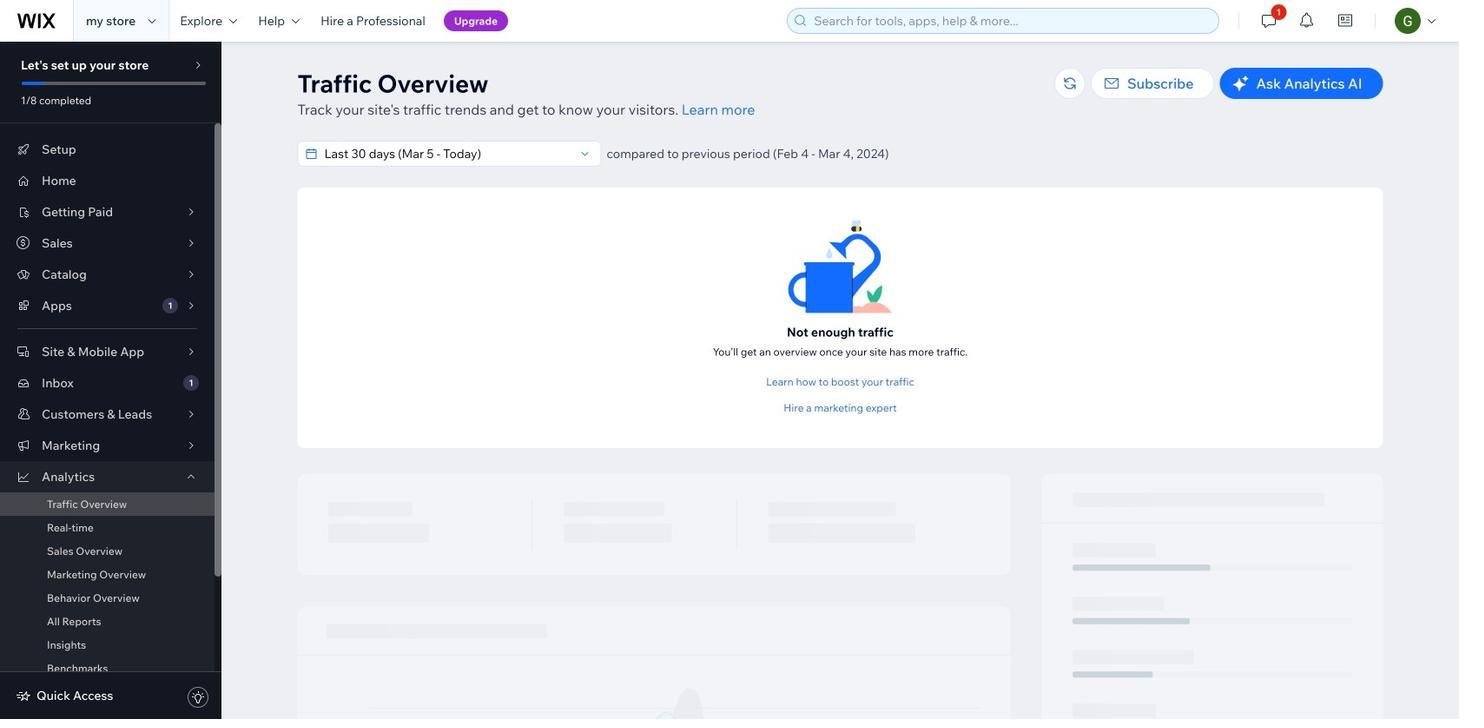 Task type: describe. For each thing, give the bounding box(es) containing it.
Search for tools, apps, help & more... field
[[809, 9, 1214, 33]]



Task type: vqa. For each thing, say whether or not it's contained in the screenshot.
the Search for tools, apps, help & more... field
yes



Task type: locate. For each thing, give the bounding box(es) containing it.
sidebar element
[[0, 42, 222, 719]]

page skeleton image
[[298, 474, 1384, 719]]

None field
[[319, 142, 575, 166]]



